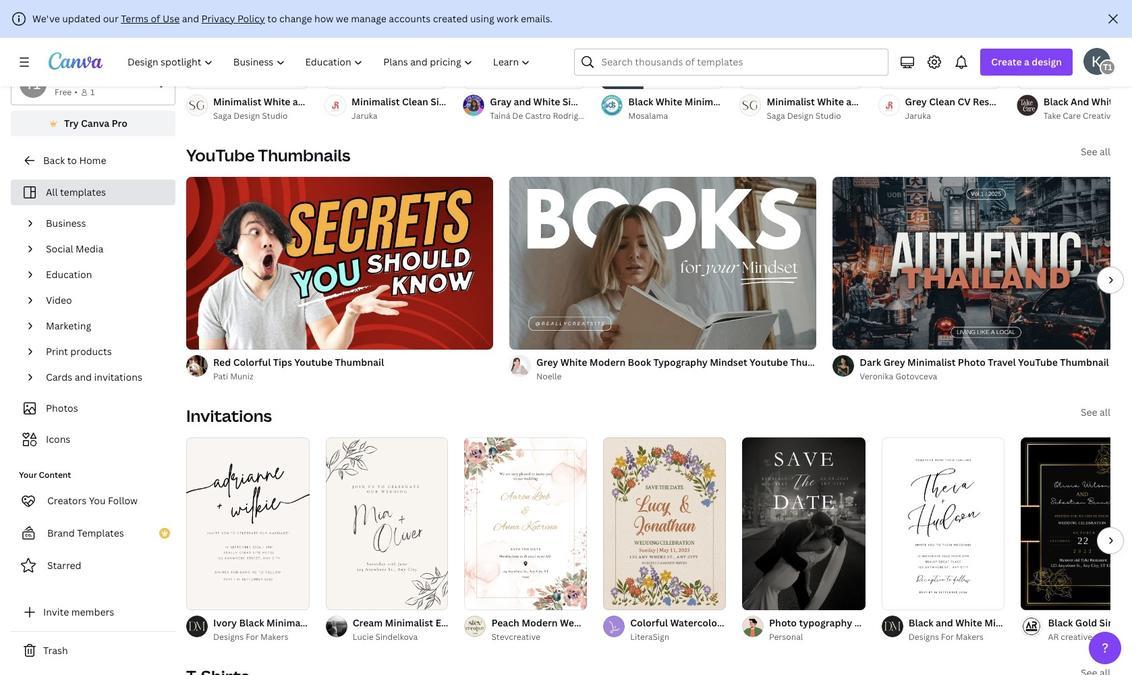 Task type: describe. For each thing, give the bounding box(es) containing it.
of
[[151, 12, 160, 25]]

resume inside grey clean cv resume photo jaruka
[[974, 95, 1010, 108]]

gray
[[490, 95, 512, 108]]

print products link
[[41, 339, 167, 365]]

0 vertical spatial and
[[182, 12, 199, 25]]

all
[[46, 186, 58, 199]]

brand templates
[[47, 527, 124, 539]]

minimalist white and grey professional resume image for second "saga design studio" link from the right
[[186, 0, 309, 89]]

see for youtube thumbnails
[[1082, 145, 1098, 158]]

use
[[163, 12, 180, 25]]

literasign link
[[631, 631, 726, 644]]

black white minimalist cv resume link
[[629, 95, 787, 109]]

terms of use link
[[121, 12, 180, 25]]

creators you follow
[[47, 494, 138, 507]]

•
[[74, 86, 78, 98]]

sindelkova
[[376, 631, 418, 643]]

0 vertical spatial to
[[268, 12, 277, 25]]

work
[[497, 12, 519, 25]]

policy
[[238, 12, 265, 25]]

design for second "saga design studio" link from left
[[788, 110, 814, 122]]

mindset
[[710, 356, 748, 369]]

cv for signature
[[477, 95, 490, 108]]

simple inside gray and white simple clean resume tainá de castro rodrigues′s team
[[563, 95, 595, 108]]

media
[[76, 242, 104, 255]]

starred link
[[11, 552, 176, 579]]

designs for ivory black minimalist luxury wedding invitation image
[[213, 631, 244, 643]]

kendall parks image
[[1084, 48, 1111, 75]]

clean for minimalist
[[402, 95, 429, 108]]

marketing
[[46, 319, 91, 332]]

saga for second "saga design studio" link from left
[[767, 110, 786, 122]]

black for black and white co
[[1044, 95, 1069, 108]]

invitations
[[94, 371, 142, 384]]

noelle
[[537, 371, 562, 382]]

veronika gotovceva link
[[860, 370, 1133, 384]]

photos
[[46, 402, 78, 415]]

we've
[[32, 12, 60, 25]]

trash link
[[11, 637, 176, 664]]

photo typography stylish black and white save the date wedding party invitation image
[[743, 438, 866, 610]]

jaruka link for grey
[[906, 109, 1001, 123]]

jaruka link for minimalist
[[352, 109, 447, 123]]

content
[[39, 469, 71, 481]]

your
[[19, 469, 37, 481]]

social
[[46, 242, 73, 255]]

resume inside minimalist clean signature cv resume jaruka
[[492, 95, 529, 108]]

grey white modern book typography mindset youtube thumbnail noelle
[[537, 356, 840, 382]]

brand
[[47, 527, 75, 539]]

1
[[90, 86, 95, 98]]

see all link for youtube thumbnails
[[1082, 145, 1111, 158]]

black for black white minimalist cv resume
[[629, 95, 654, 108]]

for for ivory black minimalist luxury wedding invitation image designs for makers link
[[246, 631, 259, 643]]

take
[[1044, 110, 1062, 122]]

jaruka for grey
[[906, 110, 932, 122]]

back to home
[[43, 154, 106, 167]]

print products
[[46, 345, 112, 358]]

privacy policy link
[[202, 12, 265, 25]]

studio for second "saga design studio" link from left
[[816, 110, 842, 122]]

try canva pro
[[64, 117, 128, 130]]

education link
[[41, 262, 167, 288]]

updated
[[62, 12, 101, 25]]

print
[[46, 345, 68, 358]]

photos link
[[19, 396, 167, 421]]

veronika
[[860, 371, 894, 382]]

studio for second "saga design studio" link from the right
[[262, 110, 288, 122]]

t1 button
[[1084, 48, 1117, 76]]

minimalist clean signature cv resume jaruka
[[352, 95, 529, 122]]

back to home link
[[11, 147, 176, 174]]

black and white co take care creative
[[1044, 95, 1133, 122]]

invite members
[[43, 606, 114, 618]]

typography
[[654, 356, 708, 369]]

black white minimalist cv resume mosalama
[[629, 95, 787, 122]]

grey clean cv resume photo jaruka
[[906, 95, 1040, 122]]

de
[[513, 110, 524, 122]]

designs for makers link for ivory black minimalist luxury wedding invitation image
[[213, 631, 310, 644]]

photo inside grey clean cv resume photo jaruka
[[1012, 95, 1040, 108]]

saga for second "saga design studio" link from the right
[[213, 110, 232, 122]]

templates
[[77, 527, 124, 539]]

co
[[1121, 95, 1133, 108]]

designs for makers link for black and white minimalist calligraphy wedding invitation image at right
[[909, 631, 1006, 644]]

white inside black white minimalist cv resume mosalama
[[656, 95, 683, 108]]

see all for youtube thumbnails
[[1082, 145, 1111, 158]]

peach modern wedding invitation stevcreative
[[492, 616, 648, 643]]

all for invitations
[[1101, 406, 1111, 419]]

minimalist for dark grey minimalist photo travel youtube thumbnail
[[908, 356, 956, 369]]

accounts
[[389, 12, 431, 25]]

creators you follow link
[[11, 487, 176, 514]]

personal
[[770, 631, 804, 643]]

marketing link
[[41, 313, 167, 339]]

see all for invitations
[[1082, 406, 1111, 419]]

0 vertical spatial youtube
[[186, 144, 255, 166]]

red colorful tips youtube thumbnail image
[[186, 177, 494, 350]]

colorful
[[233, 356, 271, 369]]

business link
[[41, 211, 167, 236]]

all for youtube thumbnails
[[1101, 145, 1111, 158]]

team 1 element inside switch to another team button
[[20, 71, 47, 98]]

cream minimalist elegant handwritten wedding invitation image
[[326, 438, 449, 610]]

peach modern wedding invitation link
[[492, 616, 648, 631]]

design
[[1033, 55, 1063, 68]]

personal link
[[770, 631, 866, 644]]

create a design button
[[981, 49, 1074, 76]]

book
[[628, 356, 652, 369]]

minimalist clean signature cv resume image
[[325, 0, 447, 89]]

muniz
[[230, 371, 254, 382]]

makers for designs for makers link related to black and white minimalist calligraphy wedding invitation image at right
[[957, 631, 984, 643]]

team 1 image
[[1101, 59, 1117, 76]]

makers for ivory black minimalist luxury wedding invitation image designs for makers link
[[261, 631, 289, 643]]

social media link
[[41, 236, 167, 262]]

canva
[[81, 117, 110, 130]]

try canva pro button
[[11, 111, 176, 136]]

white inside grey white modern book typography mindset youtube thumbnail noelle
[[561, 356, 588, 369]]

ivory black minimalist luxury wedding invitation image
[[186, 438, 310, 610]]

peach modern wedding invitation image
[[465, 438, 588, 610]]

cards and invitations link
[[41, 365, 167, 390]]

social media
[[46, 242, 104, 255]]

try
[[64, 117, 79, 130]]

design for second "saga design studio" link from the right
[[234, 110, 260, 122]]

grey for grey clean cv resume photo
[[906, 95, 928, 108]]

follow
[[108, 494, 138, 507]]

grey for grey white modern book typography mindset youtube thumbnail
[[537, 356, 559, 369]]

cards and invitations
[[46, 371, 142, 384]]

minimalist for black white minimalist cv resume
[[685, 95, 733, 108]]

our
[[103, 12, 119, 25]]

care
[[1064, 110, 1082, 122]]

starred
[[47, 559, 81, 572]]



Task type: locate. For each thing, give the bounding box(es) containing it.
grey inside grey white modern book typography mindset youtube thumbnail noelle
[[537, 356, 559, 369]]

studio
[[262, 110, 288, 122], [816, 110, 842, 122]]

jaruka inside grey clean cv resume photo jaruka
[[906, 110, 932, 122]]

pati muniz link
[[213, 370, 494, 384]]

1 horizontal spatial saga design studio link
[[767, 109, 863, 123]]

1 horizontal spatial saga
[[767, 110, 786, 122]]

black up mosalama
[[629, 95, 654, 108]]

black and white corporate resume image
[[1017, 0, 1133, 89]]

stevcreative
[[492, 631, 541, 643]]

modern inside peach modern wedding invitation stevcreative
[[522, 616, 558, 629]]

0 horizontal spatial design
[[234, 110, 260, 122]]

cv left gray
[[477, 95, 490, 108]]

1 jaruka from the left
[[352, 110, 378, 122]]

gray and white simple clean resume image
[[463, 0, 586, 89]]

and right cards
[[75, 371, 92, 384]]

black white minimalist cv resume image
[[602, 0, 724, 89]]

2 designs from the left
[[909, 631, 940, 643]]

resume down search search box
[[751, 95, 787, 108]]

dark grey minimalist photo travel youtube thumbnail veronika gotovceva
[[860, 356, 1110, 382]]

saga design studio link
[[213, 109, 309, 123], [767, 109, 863, 123]]

cv inside minimalist clean signature cv resume jaruka
[[477, 95, 490, 108]]

2 horizontal spatial cv
[[958, 95, 971, 108]]

1 horizontal spatial team 1 element
[[1101, 59, 1117, 76]]

black inside black and white co take care creative
[[1044, 95, 1069, 108]]

0 horizontal spatial youtube
[[295, 356, 333, 369]]

using
[[471, 12, 495, 25]]

clean inside grey clean cv resume photo jaruka
[[930, 95, 956, 108]]

photo inside dark grey minimalist photo travel youtube thumbnail veronika gotovceva
[[959, 356, 986, 369]]

grey inside grey clean cv resume photo jaruka
[[906, 95, 928, 108]]

design
[[234, 110, 260, 122], [788, 110, 814, 122]]

1 saga design studio from the left
[[213, 110, 288, 122]]

thumbnails
[[258, 144, 351, 166]]

simple up rodrigues′s
[[563, 95, 595, 108]]

youtube right "mindset"
[[750, 356, 789, 369]]

invite members button
[[11, 599, 176, 626]]

wedding
[[560, 616, 601, 629]]

1 jaruka link from the left
[[352, 109, 447, 123]]

invitations
[[186, 404, 272, 427]]

2 horizontal spatial clean
[[930, 95, 956, 108]]

thumbnail inside red colorful tips youtube thumbnail pati muniz
[[335, 356, 384, 369]]

0 horizontal spatial designs for makers link
[[213, 631, 310, 644]]

resume up de
[[492, 95, 529, 108]]

1 vertical spatial and
[[514, 95, 532, 108]]

designs for makers for designs for makers link related to black and white minimalist calligraphy wedding invitation image at right
[[909, 631, 984, 643]]

photo up veronika gotovceva link
[[959, 356, 986, 369]]

simple right gold
[[1100, 616, 1132, 629]]

3 clean from the left
[[930, 95, 956, 108]]

white up mosalama link
[[656, 95, 683, 108]]

1 see from the top
[[1082, 145, 1098, 158]]

saga up youtube thumbnails
[[213, 110, 232, 122]]

1 design from the left
[[234, 110, 260, 122]]

signature
[[431, 95, 475, 108]]

photo
[[1012, 95, 1040, 108], [959, 356, 986, 369]]

jaruka inside minimalist clean signature cv resume jaruka
[[352, 110, 378, 122]]

0 horizontal spatial jaruka
[[352, 110, 378, 122]]

minimalist clean signature cv resume link
[[352, 95, 529, 109]]

cv for minimalist
[[736, 95, 749, 108]]

2 resume from the left
[[625, 95, 662, 108]]

0 vertical spatial all
[[1101, 145, 1111, 158]]

2 minimalist white and grey professional resume image from the left
[[740, 0, 863, 89]]

1 all from the top
[[1101, 145, 1111, 158]]

clean down grey clean cv resume photo
[[930, 95, 956, 108]]

0 horizontal spatial clean
[[402, 95, 429, 108]]

0 horizontal spatial saga design studio link
[[213, 109, 309, 123]]

Search search field
[[602, 49, 881, 75]]

2 youtube from the left
[[750, 356, 789, 369]]

grey down grey clean cv resume photo
[[906, 95, 928, 108]]

1 resume from the left
[[492, 95, 529, 108]]

1 vertical spatial see all
[[1082, 406, 1111, 419]]

designs for makers link
[[213, 631, 310, 644], [909, 631, 1006, 644]]

invite
[[43, 606, 69, 618]]

1 horizontal spatial minimalist white and grey professional resume image
[[740, 0, 863, 89]]

team 1 element left free
[[20, 71, 47, 98]]

simple
[[563, 95, 595, 108], [1100, 616, 1132, 629]]

clean inside minimalist clean signature cv resume jaruka
[[402, 95, 429, 108]]

grey up noelle
[[537, 356, 559, 369]]

1 designs for makers from the left
[[213, 631, 289, 643]]

Switch to another team button
[[11, 65, 176, 105]]

modern inside grey white modern book typography mindset youtube thumbnail noelle
[[590, 356, 626, 369]]

clean for grey
[[930, 95, 956, 108]]

red colorful tips youtube thumbnail link
[[213, 355, 494, 370]]

templates
[[60, 186, 106, 199]]

home
[[79, 154, 106, 167]]

invitation
[[603, 616, 648, 629]]

team 1 element up "black and white co" link
[[1101, 59, 1117, 76]]

travel
[[989, 356, 1017, 369]]

saga down search search box
[[767, 110, 786, 122]]

1 vertical spatial youtube
[[1019, 356, 1059, 369]]

mosalama link
[[629, 109, 724, 123]]

1 saga from the left
[[213, 110, 232, 122]]

1 horizontal spatial makers
[[957, 631, 984, 643]]

black inside black gold simple  ar creative
[[1049, 616, 1074, 629]]

1 vertical spatial photo
[[959, 356, 986, 369]]

members
[[71, 606, 114, 618]]

white inside black and white co take care creative
[[1092, 95, 1119, 108]]

1 horizontal spatial youtube
[[1019, 356, 1059, 369]]

1 youtube from the left
[[295, 356, 333, 369]]

castro
[[525, 110, 551, 122]]

lucie
[[353, 631, 374, 643]]

top level navigation element
[[119, 49, 542, 76]]

and for cards and invitations
[[75, 371, 92, 384]]

cv down search search box
[[736, 95, 749, 108]]

dark grey minimalist photo travel youtube thumbnail image
[[833, 177, 1133, 350]]

youtube right the "tips"
[[295, 356, 333, 369]]

1 horizontal spatial jaruka link
[[906, 109, 1001, 123]]

youtube inside grey white modern book typography mindset youtube thumbnail noelle
[[750, 356, 789, 369]]

resume up mosalama
[[625, 95, 662, 108]]

grey clean cv resume photo image
[[879, 0, 1001, 89]]

saga design studio for second "saga design studio" link from left
[[767, 110, 842, 122]]

terms
[[121, 12, 149, 25]]

minimalist inside minimalist clean signature cv resume jaruka
[[352, 95, 400, 108]]

1 for from the left
[[246, 631, 259, 643]]

ar
[[1049, 631, 1060, 643]]

1 horizontal spatial to
[[268, 12, 277, 25]]

minimalist white and grey professional resume image for second "saga design studio" link from left
[[740, 0, 863, 89]]

1 horizontal spatial designs
[[909, 631, 940, 643]]

and right use
[[182, 12, 199, 25]]

to
[[268, 12, 277, 25], [67, 154, 77, 167]]

grey up veronika
[[884, 356, 906, 369]]

modern left book
[[590, 356, 626, 369]]

1 vertical spatial all
[[1101, 406, 1111, 419]]

0 horizontal spatial makers
[[261, 631, 289, 643]]

and inside gray and white simple clean resume tainá de castro rodrigues′s team
[[514, 95, 532, 108]]

1 horizontal spatial thumbnail
[[791, 356, 840, 369]]

designs for black and white minimalist calligraphy wedding invitation image at right
[[909, 631, 940, 643]]

jaruka for minimalist
[[352, 110, 378, 122]]

0 horizontal spatial modern
[[522, 616, 558, 629]]

1 thumbnail from the left
[[335, 356, 384, 369]]

for for designs for makers link related to black and white minimalist calligraphy wedding invitation image at right
[[942, 631, 955, 643]]

jaruka down grey clean cv resume photo link
[[906, 110, 932, 122]]

1 designs from the left
[[213, 631, 244, 643]]

creative
[[1062, 631, 1093, 643]]

and
[[1072, 95, 1090, 108]]

black gold simple wedding invitation image
[[1022, 438, 1133, 610]]

designs for makers for ivory black minimalist luxury wedding invitation image designs for makers link
[[213, 631, 289, 643]]

2 saga design studio from the left
[[767, 110, 842, 122]]

1 horizontal spatial designs for makers
[[909, 631, 984, 643]]

1 horizontal spatial for
[[942, 631, 955, 643]]

clean inside gray and white simple clean resume tainá de castro rodrigues′s team
[[597, 95, 623, 108]]

video
[[46, 294, 72, 307]]

2 all from the top
[[1101, 406, 1111, 419]]

and for gray and white simple clean resume tainá de castro rodrigues′s team
[[514, 95, 532, 108]]

2 makers from the left
[[957, 631, 984, 643]]

thumbnail inside grey white modern book typography mindset youtube thumbnail noelle
[[791, 356, 840, 369]]

grey inside dark grey minimalist photo travel youtube thumbnail veronika gotovceva
[[884, 356, 906, 369]]

designs for makers
[[213, 631, 289, 643], [909, 631, 984, 643]]

all
[[1101, 145, 1111, 158], [1101, 406, 1111, 419]]

change
[[280, 12, 312, 25]]

gold
[[1076, 616, 1098, 629]]

0 horizontal spatial studio
[[262, 110, 288, 122]]

0 horizontal spatial and
[[75, 371, 92, 384]]

trash
[[43, 644, 68, 657]]

modern up stevcreative link
[[522, 616, 558, 629]]

youtube thumbnails
[[186, 144, 351, 166]]

0 horizontal spatial to
[[67, 154, 77, 167]]

manage
[[351, 12, 387, 25]]

0 horizontal spatial youtube
[[186, 144, 255, 166]]

2 see all link from the top
[[1082, 406, 1111, 419]]

clean left signature on the left of page
[[402, 95, 429, 108]]

cv inside black white minimalist cv resume mosalama
[[736, 95, 749, 108]]

0 horizontal spatial thumbnail
[[335, 356, 384, 369]]

1 horizontal spatial design
[[788, 110, 814, 122]]

create
[[992, 55, 1023, 68]]

1 horizontal spatial and
[[182, 12, 199, 25]]

1 horizontal spatial cv
[[736, 95, 749, 108]]

1 cv from the left
[[477, 95, 490, 108]]

all templates
[[46, 186, 106, 199]]

how
[[315, 12, 334, 25]]

4 resume from the left
[[974, 95, 1010, 108]]

pati
[[213, 371, 228, 382]]

0 horizontal spatial saga design studio
[[213, 110, 288, 122]]

colorful watercolor floral wedding invitation portrait image
[[604, 438, 726, 610]]

tips
[[273, 356, 292, 369]]

3 resume from the left
[[751, 95, 787, 108]]

white up castro at the left top of page
[[534, 95, 561, 108]]

0 vertical spatial see all
[[1082, 145, 1111, 158]]

2 saga design studio link from the left
[[767, 109, 863, 123]]

makers
[[261, 631, 289, 643], [957, 631, 984, 643]]

emails.
[[521, 12, 553, 25]]

2 horizontal spatial and
[[514, 95, 532, 108]]

2 cv from the left
[[736, 95, 749, 108]]

1 horizontal spatial simple
[[1100, 616, 1132, 629]]

gray and white simple clean resume link
[[490, 95, 662, 109]]

0 vertical spatial see
[[1082, 145, 1098, 158]]

1 horizontal spatial studio
[[816, 110, 842, 122]]

minimalist inside dark grey minimalist photo travel youtube thumbnail veronika gotovceva
[[908, 356, 956, 369]]

0 horizontal spatial minimalist white and grey professional resume image
[[186, 0, 309, 89]]

1 horizontal spatial designs for makers link
[[909, 631, 1006, 644]]

2 designs for makers link from the left
[[909, 631, 1006, 644]]

2 jaruka from the left
[[906, 110, 932, 122]]

pro
[[112, 117, 128, 130]]

0 horizontal spatial designs
[[213, 631, 244, 643]]

simple inside black gold simple  ar creative
[[1100, 616, 1132, 629]]

gotovceva
[[896, 371, 938, 382]]

see
[[1082, 145, 1098, 158], [1082, 406, 1098, 419]]

white up noelle
[[561, 356, 588, 369]]

take care creative link
[[1044, 109, 1133, 123]]

saga
[[213, 110, 232, 122], [767, 110, 786, 122]]

None search field
[[575, 49, 889, 76]]

youtube inside dark grey minimalist photo travel youtube thumbnail veronika gotovceva
[[1019, 356, 1059, 369]]

clean
[[402, 95, 429, 108], [597, 95, 623, 108], [930, 95, 956, 108]]

minimalist down minimalist clean signature cv resume image on the top left of the page
[[352, 95, 400, 108]]

mosalama
[[629, 110, 669, 122]]

team 1 element inside t1 popup button
[[1101, 59, 1117, 76]]

2 thumbnail from the left
[[791, 356, 840, 369]]

1 studio from the left
[[262, 110, 288, 122]]

black inside black white minimalist cv resume mosalama
[[629, 95, 654, 108]]

business
[[46, 217, 86, 230]]

thumbnail inside dark grey minimalist photo travel youtube thumbnail veronika gotovceva
[[1061, 356, 1110, 369]]

1 minimalist white and grey professional resume image from the left
[[186, 0, 309, 89]]

1 makers from the left
[[261, 631, 289, 643]]

cv down grey clean cv resume photo
[[958, 95, 971, 108]]

to right 'policy'
[[268, 12, 277, 25]]

team
[[601, 110, 621, 122]]

saga design studio
[[213, 110, 288, 122], [767, 110, 842, 122]]

0 horizontal spatial team 1 element
[[20, 71, 47, 98]]

resume inside black white minimalist cv resume mosalama
[[751, 95, 787, 108]]

0 horizontal spatial designs for makers
[[213, 631, 289, 643]]

lucie sindelkova link
[[353, 631, 449, 644]]

black and white minimalist calligraphy wedding invitation image
[[882, 438, 1006, 610]]

black gold simple link
[[1049, 616, 1133, 631]]

minimalist inside black white minimalist cv resume mosalama
[[685, 95, 733, 108]]

0 horizontal spatial saga
[[213, 110, 232, 122]]

black up ar
[[1049, 616, 1074, 629]]

resume inside gray and white simple clean resume tainá de castro rodrigues′s team
[[625, 95, 662, 108]]

white up "creative"
[[1092, 95, 1119, 108]]

0 horizontal spatial cv
[[477, 95, 490, 108]]

2 designs for makers from the left
[[909, 631, 984, 643]]

0 vertical spatial simple
[[563, 95, 595, 108]]

2 see all from the top
[[1082, 406, 1111, 419]]

2 horizontal spatial minimalist
[[908, 356, 956, 369]]

team 1 element
[[1101, 59, 1117, 76], [20, 71, 47, 98]]

clean up 'team'
[[597, 95, 623, 108]]

grey white modern book typography mindset youtube thumbnail link
[[537, 355, 840, 370]]

1 horizontal spatial photo
[[1012, 95, 1040, 108]]

1 see all link from the top
[[1082, 145, 1111, 158]]

minimalist white and grey professional resume image
[[186, 0, 309, 89], [740, 0, 863, 89]]

2 horizontal spatial thumbnail
[[1061, 356, 1110, 369]]

see for invitations
[[1082, 406, 1098, 419]]

to right back
[[67, 154, 77, 167]]

0 horizontal spatial photo
[[959, 356, 986, 369]]

2 for from the left
[[942, 631, 955, 643]]

jaruka down top level navigation element
[[352, 110, 378, 122]]

1 designs for makers link from the left
[[213, 631, 310, 644]]

2 clean from the left
[[597, 95, 623, 108]]

black for black gold simple 
[[1049, 616, 1074, 629]]

0 vertical spatial see all link
[[1082, 145, 1111, 158]]

2 see from the top
[[1082, 406, 1098, 419]]

designs
[[213, 631, 244, 643], [909, 631, 940, 643]]

0 vertical spatial modern
[[590, 356, 626, 369]]

0 horizontal spatial simple
[[563, 95, 595, 108]]

resume down the create
[[974, 95, 1010, 108]]

0 vertical spatial photo
[[1012, 95, 1040, 108]]

2 studio from the left
[[816, 110, 842, 122]]

team 1 image
[[20, 71, 47, 98]]

1 clean from the left
[[402, 95, 429, 108]]

2 jaruka link from the left
[[906, 109, 1001, 123]]

free •
[[55, 86, 78, 98]]

1 horizontal spatial modern
[[590, 356, 626, 369]]

3 cv from the left
[[958, 95, 971, 108]]

see all link for invitations
[[1082, 406, 1111, 419]]

0 horizontal spatial minimalist
[[352, 95, 400, 108]]

minimalist up mosalama link
[[685, 95, 733, 108]]

rodrigues′s
[[553, 110, 599, 122]]

1 horizontal spatial saga design studio
[[767, 110, 842, 122]]

0 horizontal spatial jaruka link
[[352, 109, 447, 123]]

2 vertical spatial and
[[75, 371, 92, 384]]

we
[[336, 12, 349, 25]]

black up take
[[1044, 95, 1069, 108]]

black
[[629, 95, 654, 108], [1044, 95, 1069, 108], [1049, 616, 1074, 629]]

1 horizontal spatial minimalist
[[685, 95, 733, 108]]

white inside gray and white simple clean resume tainá de castro rodrigues′s team
[[534, 95, 561, 108]]

1 horizontal spatial clean
[[597, 95, 623, 108]]

icons
[[46, 433, 70, 446]]

photo down create a design dropdown button
[[1012, 95, 1040, 108]]

free
[[55, 86, 72, 98]]

minimalist up gotovceva
[[908, 356, 956, 369]]

stevcreative link
[[492, 631, 588, 644]]

1 vertical spatial to
[[67, 154, 77, 167]]

0 horizontal spatial for
[[246, 631, 259, 643]]

your content
[[19, 469, 71, 481]]

grey white modern book typography mindset youtube thumbnail image
[[510, 177, 817, 350]]

creators
[[47, 494, 87, 507]]

1 vertical spatial modern
[[522, 616, 558, 629]]

youtube inside red colorful tips youtube thumbnail pati muniz
[[295, 356, 333, 369]]

2 saga from the left
[[767, 110, 786, 122]]

1 vertical spatial simple
[[1100, 616, 1132, 629]]

1 vertical spatial see all link
[[1082, 406, 1111, 419]]

2 design from the left
[[788, 110, 814, 122]]

1 vertical spatial see
[[1082, 406, 1098, 419]]

1 horizontal spatial jaruka
[[906, 110, 932, 122]]

and up de
[[514, 95, 532, 108]]

1 see all from the top
[[1082, 145, 1111, 158]]

black and white co link
[[1044, 95, 1133, 109]]

1 saga design studio link from the left
[[213, 109, 309, 123]]

saga design studio for second "saga design studio" link from the right
[[213, 110, 288, 122]]

cv inside grey clean cv resume photo jaruka
[[958, 95, 971, 108]]

3 thumbnail from the left
[[1061, 356, 1110, 369]]

1 horizontal spatial youtube
[[750, 356, 789, 369]]

modern
[[590, 356, 626, 369], [522, 616, 558, 629]]



Task type: vqa. For each thing, say whether or not it's contained in the screenshot.


